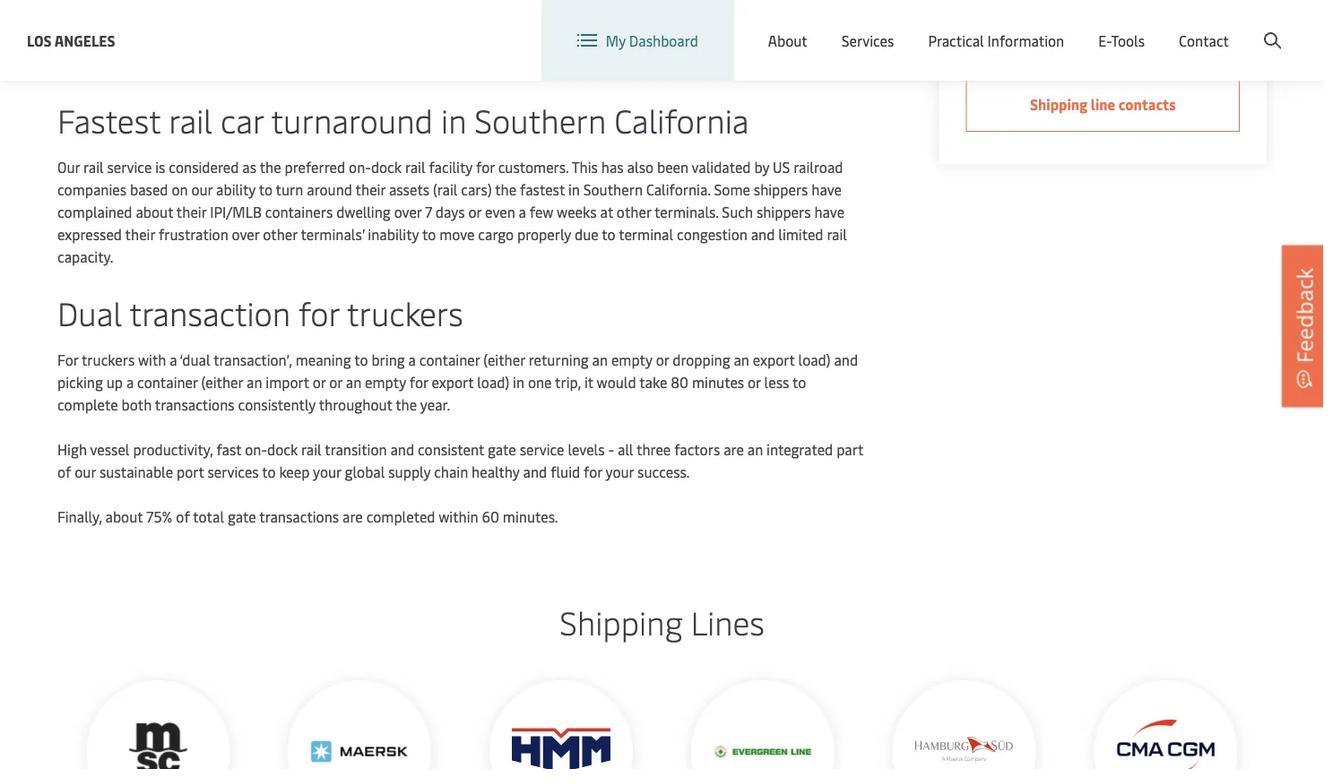 Task type: describe. For each thing, give the bounding box(es) containing it.
ipi/mlb inside pier 400 offers an average 2 days (or less) dwell time from vessel discharge to load ipi/mlb containers to the train at our intermodal rail facility. this is a 'one stop service' compared to several other terminals who must use truckers to dray their cargo to off-site rail ramps and struggle to load rail cargo fluidly as a result of their limited capacity.
[[591, 0, 642, 15]]

other inside pier 400 offers an average 2 days (or less) dwell time from vessel discharge to load ipi/mlb containers to the train at our intermodal rail facility. this is a 'one stop service' compared to several other terminals who must use truckers to dray their cargo to off-site rail ramps and struggle to load rail cargo fluidly as a result of their limited capacity.
[[504, 18, 539, 38]]

an inside the high vessel productivity, fast on-dock rail transition and consistent gate service levels - all three factors are an integrated part of our sustainable port services to keep your global supply chain healthy and fluid for your success.
[[747, 440, 763, 459]]

an inside pier 400 offers an average 2 days (or less) dwell time from vessel discharge to load ipi/mlb containers to the train at our intermodal rail facility. this is a 'one stop service' compared to several other terminals who must use truckers to dray their cargo to off-site rail ramps and struggle to load rail cargo fluidly as a result of their limited capacity.
[[158, 0, 174, 15]]

gate inside the high vessel productivity, fast on-dock rail transition and consistent gate service levels - all three factors are an integrated part of our sustainable port services to keep your global supply chain healthy and fluid for your success.
[[488, 440, 516, 459]]

los
[[27, 30, 52, 50]]

dual transaction for truckers
[[57, 291, 463, 334]]

us
[[773, 157, 790, 177]]

service'
[[320, 18, 367, 38]]

turn
[[276, 180, 303, 199]]

must
[[637, 18, 670, 38]]

average
[[177, 0, 227, 15]]

'one
[[258, 18, 284, 38]]

based
[[130, 180, 168, 199]]

vessel inside the high vessel productivity, fast on-dock rail transition and consistent gate service levels - all three factors are an integrated part of our sustainable port services to keep your global supply chain healthy and fluid for your success.
[[90, 440, 130, 459]]

a inside 'our rail service is considered as the preferred on-dock rail facility for customers. this has also been validated by us railroad companies based on our ability to turn around their assets (rail cars) the fastest in southern california. some shippers have complained about their ipi/mlb containers dwelling over 7 days or even a few weeks at other terminals. such shippers have expressed their frustration over other terminals' inability to move cargo properly due to terminal congestion and limited rail capacity.'
[[519, 202, 526, 221]]

1 vertical spatial (either
[[201, 372, 243, 392]]

dock inside the high vessel productivity, fast on-dock rail transition and consistent gate service levels - all three factors are an integrated part of our sustainable port services to keep your global supply chain healthy and fluid for your success.
[[267, 440, 298, 459]]

transition
[[325, 440, 387, 459]]

as inside 'our rail service is considered as the preferred on-dock rail facility for customers. this has also been validated by us railroad companies based on our ability to turn around their assets (rail cars) the fastest in southern california. some shippers have complained about their ipi/mlb containers dwelling over 7 days or even a few weeks at other terminals. such shippers have expressed their frustration over other terminals' inability to move cargo properly due to terminal congestion and limited rail capacity.'
[[242, 157, 256, 177]]

minutes
[[692, 372, 744, 392]]

truckers inside for truckers with a 'dual transaction', meaning to bring a container (either returning an empty or dropping an export load) and picking up a container (either an import or or an empty for export load) in one trip, it would take 80 minutes or less to complete both transactions consistently throughout the year.
[[82, 350, 135, 369]]

my dashboard
[[606, 31, 698, 50]]

to down 7
[[422, 225, 436, 244]]

feedback
[[1290, 268, 1319, 363]]

an up throughout
[[346, 372, 361, 392]]

the up turn
[[260, 157, 281, 177]]

on- inside 'our rail service is considered as the preferred on-dock rail facility for customers. this has also been validated by us railroad companies based on our ability to turn around their assets (rail cars) the fastest in southern california. some shippers have complained about their ipi/mlb containers dwelling over 7 days or even a few weeks at other terminals. such shippers have expressed their frustration over other terminals' inability to move cargo properly due to terminal congestion and limited rail capacity.'
[[349, 157, 371, 177]]

switch location button
[[791, 16, 921, 36]]

location
[[866, 17, 921, 36]]

ipi/mlb inside 'our rail service is considered as the preferred on-dock rail facility for customers. this has also been validated by us railroad companies based on our ability to turn around their assets (rail cars) the fastest in southern california. some shippers have complained about their ipi/mlb containers dwelling over 7 days or even a few weeks at other terminals. such shippers have expressed their frustration over other terminals' inability to move cargo properly due to terminal congestion and limited rail capacity.'
[[210, 202, 262, 221]]

their down terminals
[[559, 41, 589, 60]]

containers inside 'our rail service is considered as the preferred on-dock rail facility for customers. this has also been validated by us railroad companies based on our ability to turn around their assets (rail cars) the fastest in southern california. some shippers have complained about their ipi/mlb containers dwelling over 7 days or even a few weeks at other terminals. such shippers have expressed their frustration over other terminals' inability to move cargo properly due to terminal congestion and limited rail capacity.'
[[265, 202, 333, 221]]

capacity. inside 'our rail service is considered as the preferred on-dock rail facility for customers. this has also been validated by us railroad companies based on our ability to turn around their assets (rail cars) the fastest in southern california. some shippers have complained about their ipi/mlb containers dwelling over 7 days or even a few weeks at other terminals. such shippers have expressed their frustration over other terminals' inability to move cargo properly due to terminal congestion and limited rail capacity.'
[[57, 247, 113, 266]]

2 vertical spatial of
[[176, 507, 190, 526]]

rail up considered
[[169, 98, 212, 142]]

0 horizontal spatial gate
[[228, 507, 256, 526]]

rail down offers
[[132, 18, 152, 38]]

-
[[608, 440, 614, 459]]

to down the service'
[[317, 41, 331, 60]]

is inside pier 400 offers an average 2 days (or less) dwell time from vessel discharge to load ipi/mlb containers to the train at our intermodal rail facility. this is a 'one stop service' compared to several other terminals who must use truckers to dray their cargo to off-site rail ramps and struggle to load rail cargo fluidly as a result of their limited capacity.
[[234, 18, 244, 38]]

struggle
[[260, 41, 314, 60]]

for up the meaning
[[299, 291, 339, 334]]

2 vertical spatial other
[[263, 225, 298, 244]]

global
[[345, 462, 385, 481]]

dock inside 'our rail service is considered as the preferred on-dock rail facility for customers. this has also been validated by us railroad companies based on our ability to turn around their assets (rail cars) the fastest in southern california. some shippers have complained about their ipi/mlb containers dwelling over 7 days or even a few weeks at other terminals. such shippers have expressed their frustration over other terminals' inability to move cargo properly due to terminal congestion and limited rail capacity.'
[[371, 157, 402, 177]]

off-
[[113, 41, 139, 60]]

a right the with
[[170, 350, 177, 369]]

at inside pier 400 offers an average 2 days (or less) dwell time from vessel discharge to load ipi/mlb containers to the train at our intermodal rail facility. this is a 'one stop service' compared to several other terminals who must use truckers to dray their cargo to off-site rail ramps and struggle to load rail cargo fluidly as a result of their limited capacity.
[[792, 0, 805, 15]]

for inside 'our rail service is considered as the preferred on-dock rail facility for customers. this has also been validated by us railroad companies based on our ability to turn around their assets (rail cars) the fastest in southern california. some shippers have complained about their ipi/mlb containers dwelling over 7 days or even a few weeks at other terminals. such shippers have expressed their frustration over other terminals' inability to move cargo properly due to terminal congestion and limited rail capacity.'
[[476, 157, 495, 177]]

it
[[584, 372, 593, 392]]

dray
[[773, 18, 800, 38]]

los angeles
[[27, 30, 115, 50]]

terminals.
[[655, 202, 718, 221]]

containers inside pier 400 offers an average 2 days (or less) dwell time from vessel discharge to load ipi/mlb containers to the train at our intermodal rail facility. this is a 'one stop service' compared to several other terminals who must use truckers to dray their cargo to off-site rail ramps and struggle to load rail cargo fluidly as a result of their limited capacity.
[[646, 0, 714, 15]]

year.
[[420, 395, 450, 414]]

transaction',
[[214, 350, 292, 369]]

an down transaction',
[[246, 372, 262, 392]]

congestion
[[677, 225, 747, 244]]

1 vertical spatial shippers
[[757, 202, 811, 221]]

high
[[57, 440, 87, 459]]

maersk image
[[310, 703, 409, 769]]

1 vertical spatial load)
[[477, 372, 509, 392]]

an up minutes
[[734, 350, 749, 369]]

in inside for truckers with a 'dual transaction', meaning to bring a container (either returning an empty or dropping an export load) and picking up a container (either an import or or an empty for export load) in one trip, it would take 80 minutes or less to complete both transactions consistently throughout the year.
[[513, 372, 524, 392]]

0 vertical spatial over
[[394, 202, 422, 221]]

1 horizontal spatial transactions
[[259, 507, 339, 526]]

0 horizontal spatial in
[[441, 98, 466, 142]]

0 vertical spatial southern
[[475, 98, 606, 142]]

hmm image
[[512, 728, 611, 769]]

our rail service is considered as the preferred on-dock rail facility for customers. this has also been validated by us railroad companies based on our ability to turn around their assets (rail cars) the fastest in southern california. some shippers have complained about their ipi/mlb containers dwelling over 7 days or even a few weeks at other terminals. such shippers have expressed their frustration over other terminals' inability to move cargo properly due to terminal congestion and limited rail capacity.
[[57, 157, 847, 266]]

service inside the high vessel productivity, fast on-dock rail transition and consistent gate service levels - all three factors are an integrated part of our sustainable port services to keep your global supply chain healthy and fluid for your success.
[[520, 440, 564, 459]]

1 vertical spatial other
[[617, 202, 651, 221]]

1 vertical spatial about
[[105, 507, 143, 526]]

as inside pier 400 offers an average 2 days (or less) dwell time from vessel discharge to load ipi/mlb containers to the train at our intermodal rail facility. this is a 'one stop service' compared to several other terminals who must use truckers to dray their cargo to off-site rail ramps and struggle to load rail cargo fluidly as a result of their limited capacity.
[[473, 41, 487, 60]]

frustration
[[159, 225, 228, 244]]

days inside 'our rail service is considered as the preferred on-dock rail facility for customers. this has also been validated by us railroad companies based on our ability to turn around their assets (rail cars) the fastest in southern california. some shippers have complained about their ipi/mlb containers dwelling over 7 days or even a few weeks at other terminals. such shippers have expressed their frustration over other terminals' inability to move cargo properly due to terminal congestion and limited rail capacity.'
[[436, 202, 465, 221]]

feedback button
[[1282, 246, 1324, 407]]

california
[[614, 98, 749, 142]]

due
[[575, 225, 599, 244]]

companies
[[57, 180, 126, 199]]

'dual
[[180, 350, 210, 369]]

1 horizontal spatial empty
[[611, 350, 652, 369]]

msc image
[[113, 717, 203, 769]]

the inside pier 400 offers an average 2 days (or less) dwell time from vessel discharge to load ipi/mlb containers to the train at our intermodal rail facility. this is a 'one stop service' compared to several other terminals who must use truckers to dray their cargo to off-site rail ramps and struggle to load rail cargo fluidly as a result of their limited capacity.
[[734, 0, 755, 15]]

their up frustration
[[176, 202, 206, 221]]

rail up assets
[[405, 157, 425, 177]]

chain
[[434, 462, 468, 481]]

(rail
[[433, 180, 458, 199]]

their right dray on the right
[[804, 18, 833, 38]]

about button
[[768, 0, 807, 81]]

for truckers with a 'dual transaction', meaning to bring a container (either returning an empty or dropping an export load) and picking up a container (either an import or or an empty for export load) in one trip, it would take 80 minutes or less to complete both transactions consistently throughout the year.
[[57, 350, 858, 414]]

lines
[[691, 600, 765, 644]]

truckers inside pier 400 offers an average 2 days (or less) dwell time from vessel discharge to load ipi/mlb containers to the train at our intermodal rail facility. this is a 'one stop service' compared to several other terminals who must use truckers to dray their cargo to off-site rail ramps and struggle to load rail cargo fluidly as a result of their limited capacity.
[[699, 18, 752, 38]]

result
[[502, 41, 539, 60]]

rail down compared
[[366, 41, 386, 60]]

limited inside pier 400 offers an average 2 days (or less) dwell time from vessel discharge to load ipi/mlb containers to the train at our intermodal rail facility. this is a 'one stop service' compared to several other terminals who must use truckers to dray their cargo to off-site rail ramps and struggle to load rail cargo fluidly as a result of their limited capacity.
[[592, 41, 637, 60]]

dual
[[57, 291, 122, 334]]

picking
[[57, 372, 103, 392]]

their down the based
[[125, 225, 155, 244]]

validated
[[692, 157, 751, 177]]

services
[[842, 31, 894, 50]]

this inside 'our rail service is considered as the preferred on-dock rail facility for customers. this has also been validated by us railroad companies based on our ability to turn around their assets (rail cars) the fastest in southern california. some shippers have complained about their ipi/mlb containers dwelling over 7 days or even a few weeks at other terminals. such shippers have expressed their frustration over other terminals' inability to move cargo properly due to terminal congestion and limited rail capacity.'
[[572, 157, 598, 177]]

contact button
[[1179, 0, 1229, 81]]

1 vertical spatial have
[[814, 202, 845, 221]]

on
[[172, 180, 188, 199]]

0 vertical spatial container
[[419, 350, 480, 369]]

who
[[606, 18, 634, 38]]

switch
[[820, 17, 862, 36]]

has
[[601, 157, 624, 177]]

minutes.
[[503, 507, 558, 526]]

import
[[266, 372, 309, 392]]

our
[[57, 157, 80, 177]]

california.
[[646, 180, 711, 199]]

of inside pier 400 offers an average 2 days (or less) dwell time from vessel discharge to load ipi/mlb containers to the train at our intermodal rail facility. this is a 'one stop service' compared to several other terminals who must use truckers to dray their cargo to off-site rail ramps and struggle to load rail cargo fluidly as a result of their limited capacity.
[[542, 41, 556, 60]]

0 horizontal spatial cargo
[[57, 41, 93, 60]]

1 horizontal spatial load
[[559, 0, 587, 15]]

few
[[530, 202, 553, 221]]

ramps
[[189, 41, 229, 60]]

a right bring
[[408, 350, 416, 369]]

up
[[106, 372, 123, 392]]

angeles
[[54, 30, 115, 50]]

an up it
[[592, 350, 608, 369]]

los angeles link
[[27, 29, 115, 52]]

compared
[[370, 18, 435, 38]]

to down train
[[755, 18, 769, 38]]

by
[[754, 157, 769, 177]]

integrated
[[767, 440, 833, 459]]

one
[[528, 372, 552, 392]]

keep
[[279, 462, 310, 481]]

sustainable
[[99, 462, 173, 481]]

discharge
[[477, 0, 539, 15]]

account
[[1237, 17, 1290, 36]]

menu
[[1023, 17, 1060, 36]]

finally,
[[57, 507, 102, 526]]

for inside for truckers with a 'dual transaction', meaning to bring a container (either returning an empty or dropping an export load) and picking up a container (either an import or or an empty for export load) in one trip, it would take 80 minutes or less to complete both transactions consistently throughout the year.
[[410, 372, 428, 392]]

on- inside the high vessel productivity, fast on-dock rail transition and consistent gate service levels - all three factors are an integrated part of our sustainable port services to keep your global supply chain healthy and fluid for your success.
[[245, 440, 267, 459]]

a left "'one"
[[248, 18, 255, 38]]

fast
[[216, 440, 241, 459]]

in inside 'our rail service is considered as the preferred on-dock rail facility for customers. this has also been validated by us railroad companies based on our ability to turn around their assets (rail cars) the fastest in southern california. some shippers have complained about their ipi/mlb containers dwelling over 7 days or even a few weeks at other terminals. such shippers have expressed their frustration over other terminals' inability to move cargo properly due to terminal congestion and limited rail capacity.'
[[568, 180, 580, 199]]

practical
[[928, 31, 984, 50]]

rail down the 'facility.' at the left top of the page
[[166, 41, 186, 60]]

1 your from the left
[[313, 462, 341, 481]]

facility
[[429, 157, 473, 177]]

part
[[837, 440, 863, 459]]

and inside 'our rail service is considered as the preferred on-dock rail facility for customers. this has also been validated by us railroad companies based on our ability to turn around their assets (rail cars) the fastest in southern california. some shippers have complained about their ipi/mlb containers dwelling over 7 days or even a few weeks at other terminals. such shippers have expressed their frustration over other terminals' inability to move cargo properly due to terminal congestion and limited rail capacity.'
[[751, 225, 775, 244]]

60
[[482, 507, 499, 526]]

shipping line contacts link
[[966, 80, 1240, 132]]

consistent
[[418, 440, 484, 459]]

hamburg sud image
[[915, 736, 1014, 763]]

information
[[988, 31, 1064, 50]]

to left bring
[[354, 350, 368, 369]]

global
[[978, 17, 1020, 36]]



Task type: locate. For each thing, give the bounding box(es) containing it.
0 horizontal spatial export
[[432, 372, 474, 392]]

is down 2
[[234, 18, 244, 38]]

less)
[[296, 0, 325, 15]]

load down the service'
[[335, 41, 363, 60]]

1 vertical spatial gate
[[228, 507, 256, 526]]

shipping for shipping line contacts
[[1030, 95, 1088, 114]]

productivity,
[[133, 440, 213, 459]]

to up terminals
[[542, 0, 556, 15]]

days right 2
[[242, 0, 272, 15]]

assets
[[389, 180, 430, 199]]

shipping for shipping lines
[[560, 600, 683, 644]]

shipping line contacts
[[1030, 95, 1176, 114]]

1 vertical spatial empty
[[365, 372, 406, 392]]

at
[[792, 0, 805, 15], [600, 202, 613, 221]]

global menu
[[978, 17, 1060, 36]]

export up year.
[[432, 372, 474, 392]]

1 horizontal spatial this
[[572, 157, 598, 177]]

evergreen image
[[714, 746, 812, 758]]

0 horizontal spatial other
[[263, 225, 298, 244]]

services button
[[842, 0, 894, 81]]

1 vertical spatial container
[[137, 372, 198, 392]]

service up the based
[[107, 157, 152, 177]]

1 vertical spatial export
[[432, 372, 474, 392]]

the
[[734, 0, 755, 15], [260, 157, 281, 177], [495, 180, 517, 199], [396, 395, 417, 414]]

1 horizontal spatial ipi/mlb
[[591, 0, 642, 15]]

0 horizontal spatial are
[[343, 507, 363, 526]]

to up the fluidly
[[438, 18, 452, 38]]

1 vertical spatial as
[[242, 157, 256, 177]]

contact
[[1179, 31, 1229, 50]]

containers down turn
[[265, 202, 333, 221]]

0 vertical spatial containers
[[646, 0, 714, 15]]

at inside 'our rail service is considered as the preferred on-dock rail facility for customers. this has also been validated by us railroad companies based on our ability to turn around their assets (rail cars) the fastest in southern california. some shippers have complained about their ipi/mlb containers dwelling over 7 days or even a few weeks at other terminals. such shippers have expressed their frustration over other terminals' inability to move cargo properly due to terminal congestion and limited rail capacity.'
[[600, 202, 613, 221]]

as down several
[[473, 41, 487, 60]]

services
[[208, 462, 259, 481]]

of right result
[[542, 41, 556, 60]]

at up dray on the right
[[792, 0, 805, 15]]

for inside the high vessel productivity, fast on-dock rail transition and consistent gate service levels - all three factors are an integrated part of our sustainable port services to keep your global supply chain healthy and fluid for your success.
[[584, 462, 602, 481]]

1 vertical spatial are
[[343, 507, 363, 526]]

or
[[468, 202, 482, 221], [656, 350, 669, 369], [313, 372, 326, 392], [329, 372, 342, 392], [748, 372, 761, 392]]

your
[[313, 462, 341, 481], [606, 462, 634, 481]]

0 vertical spatial our
[[808, 0, 830, 15]]

this up ramps
[[205, 18, 231, 38]]

(or
[[275, 0, 293, 15]]

all
[[618, 440, 633, 459]]

1 horizontal spatial is
[[234, 18, 244, 38]]

1 vertical spatial at
[[600, 202, 613, 221]]

1 vertical spatial shipping
[[560, 600, 683, 644]]

southern inside 'our rail service is considered as the preferred on-dock rail facility for customers. this has also been validated by us railroad companies based on our ability to turn around their assets (rail cars) the fastest in southern california. some shippers have complained about their ipi/mlb containers dwelling over 7 days or even a few weeks at other terminals. such shippers have expressed their frustration over other terminals' inability to move cargo properly due to terminal congestion and limited rail capacity.'
[[583, 180, 643, 199]]

service
[[107, 157, 152, 177], [520, 440, 564, 459]]

export up less
[[753, 350, 795, 369]]

1 horizontal spatial other
[[504, 18, 539, 38]]

0 horizontal spatial on-
[[245, 440, 267, 459]]

2 your from the left
[[606, 462, 634, 481]]

1 vertical spatial our
[[191, 180, 213, 199]]

2 vertical spatial in
[[513, 372, 524, 392]]

within
[[439, 507, 478, 526]]

dwell
[[329, 0, 363, 15]]

ipi/mlb up the who
[[591, 0, 642, 15]]

0 horizontal spatial capacity.
[[57, 247, 113, 266]]

1 vertical spatial ipi/mlb
[[210, 202, 262, 221]]

the up even
[[495, 180, 517, 199]]

0 horizontal spatial containers
[[265, 202, 333, 221]]

1 vertical spatial limited
[[778, 225, 823, 244]]

both
[[122, 395, 152, 414]]

their up "dwelling"
[[356, 180, 385, 199]]

1 vertical spatial on-
[[245, 440, 267, 459]]

containers
[[646, 0, 714, 15], [265, 202, 333, 221]]

rail
[[132, 18, 152, 38], [166, 41, 186, 60], [366, 41, 386, 60], [169, 98, 212, 142], [83, 157, 104, 177], [405, 157, 425, 177], [827, 225, 847, 244], [301, 440, 322, 459]]

cargo down compared
[[390, 41, 425, 60]]

a left few
[[519, 202, 526, 221]]

to right 'due'
[[602, 225, 616, 244]]

cma cgm image
[[1117, 719, 1215, 769]]

login / create account
[[1145, 17, 1290, 36]]

expressed
[[57, 225, 122, 244]]

inability
[[368, 225, 419, 244]]

vessel inside pier 400 offers an average 2 days (or less) dwell time from vessel discharge to load ipi/mlb containers to the train at our intermodal rail facility. this is a 'one stop service' compared to several other terminals who must use truckers to dray their cargo to off-site rail ramps and struggle to load rail cargo fluidly as a result of their limited capacity.
[[434, 0, 474, 15]]

such
[[722, 202, 753, 221]]

our up switch at the top right of page
[[808, 0, 830, 15]]

a right 'up'
[[126, 372, 134, 392]]

limited down the who
[[592, 41, 637, 60]]

1 vertical spatial transactions
[[259, 507, 339, 526]]

1 horizontal spatial of
[[176, 507, 190, 526]]

several
[[455, 18, 501, 38]]

capacity. down must
[[641, 41, 697, 60]]

capacity. inside pier 400 offers an average 2 days (or less) dwell time from vessel discharge to load ipi/mlb containers to the train at our intermodal rail facility. this is a 'one stop service' compared to several other terminals who must use truckers to dray their cargo to off-site rail ramps and struggle to load rail cargo fluidly as a result of their limited capacity.
[[641, 41, 697, 60]]

empty down bring
[[365, 372, 406, 392]]

1 vertical spatial load
[[335, 41, 363, 60]]

as up ability
[[242, 157, 256, 177]]

this inside pier 400 offers an average 2 days (or less) dwell time from vessel discharge to load ipi/mlb containers to the train at our intermodal rail facility. this is a 'one stop service' compared to several other terminals who must use truckers to dray their cargo to off-site rail ramps and struggle to load rail cargo fluidly as a result of their limited capacity.
[[205, 18, 231, 38]]

0 vertical spatial have
[[812, 180, 842, 199]]

the left year.
[[396, 395, 417, 414]]

0 vertical spatial this
[[205, 18, 231, 38]]

0 vertical spatial capacity.
[[641, 41, 697, 60]]

0 vertical spatial are
[[724, 440, 744, 459]]

0 horizontal spatial over
[[232, 225, 259, 244]]

trip,
[[555, 372, 581, 392]]

0 horizontal spatial load)
[[477, 372, 509, 392]]

less
[[764, 372, 789, 392]]

0 vertical spatial (either
[[483, 350, 525, 369]]

and inside pier 400 offers an average 2 days (or less) dwell time from vessel discharge to load ipi/mlb containers to the train at our intermodal rail facility. this is a 'one stop service' compared to several other terminals who must use truckers to dray their cargo to off-site rail ramps and struggle to load rail cargo fluidly as a result of their limited capacity.
[[233, 41, 257, 60]]

e-tools
[[1098, 31, 1145, 50]]

1 vertical spatial capacity.
[[57, 247, 113, 266]]

login / create account link
[[1112, 0, 1290, 53]]

vessel up several
[[434, 0, 474, 15]]

rail down railroad
[[827, 225, 847, 244]]

ipi/mlb
[[591, 0, 642, 15], [210, 202, 262, 221]]

shipping lines
[[560, 600, 765, 644]]

total
[[193, 507, 224, 526]]

0 horizontal spatial days
[[242, 0, 272, 15]]

vessel up sustainable
[[90, 440, 130, 459]]

over left 7
[[394, 202, 422, 221]]

capacity.
[[641, 41, 697, 60], [57, 247, 113, 266]]

about down the based
[[136, 202, 173, 221]]

other down turn
[[263, 225, 298, 244]]

a left result
[[491, 41, 498, 60]]

0 vertical spatial days
[[242, 0, 272, 15]]

0 vertical spatial limited
[[592, 41, 637, 60]]

0 horizontal spatial of
[[57, 462, 71, 481]]

in
[[441, 98, 466, 142], [568, 180, 580, 199], [513, 372, 524, 392]]

shipping inside "link"
[[1030, 95, 1088, 114]]

their
[[804, 18, 833, 38], [559, 41, 589, 60], [356, 180, 385, 199], [176, 202, 206, 221], [125, 225, 155, 244]]

cars)
[[461, 180, 492, 199]]

practical information button
[[928, 0, 1064, 81]]

0 horizontal spatial shipping
[[560, 600, 683, 644]]

southern down "has"
[[583, 180, 643, 199]]

this
[[205, 18, 231, 38], [572, 157, 598, 177]]

is inside 'our rail service is considered as the preferred on-dock rail facility for customers. this has also been validated by us railroad companies based on our ability to turn around their assets (rail cars) the fastest in southern california. some shippers have complained about their ipi/mlb containers dwelling over 7 days or even a few weeks at other terminals. such shippers have expressed their frustration over other terminals' inability to move cargo properly due to terminal congestion and limited rail capacity.'
[[155, 157, 165, 177]]

days
[[242, 0, 272, 15], [436, 202, 465, 221]]

load up terminals
[[559, 0, 587, 15]]

healthy
[[472, 462, 520, 481]]

truckers right "use"
[[699, 18, 752, 38]]

to left train
[[717, 0, 730, 15]]

switch location
[[820, 17, 921, 36]]

our inside the high vessel productivity, fast on-dock rail transition and consistent gate service levels - all three factors are an integrated part of our sustainable port services to keep your global supply chain healthy and fluid for your success.
[[75, 462, 96, 481]]

0 vertical spatial on-
[[349, 157, 371, 177]]

in up weeks at top
[[568, 180, 580, 199]]

from
[[399, 0, 431, 15]]

2 horizontal spatial other
[[617, 202, 651, 221]]

1 horizontal spatial as
[[473, 41, 487, 60]]

1 vertical spatial of
[[57, 462, 71, 481]]

1 vertical spatial in
[[568, 180, 580, 199]]

with
[[138, 350, 166, 369]]

limited
[[592, 41, 637, 60], [778, 225, 823, 244]]

limited inside 'our rail service is considered as the preferred on-dock rail facility for customers. this has also been validated by us railroad companies based on our ability to turn around their assets (rail cars) the fastest in southern california. some shippers have complained about their ipi/mlb containers dwelling over 7 days or even a few weeks at other terminals. such shippers have expressed their frustration over other terminals' inability to move cargo properly due to terminal congestion and limited rail capacity.'
[[778, 225, 823, 244]]

are inside the high vessel productivity, fast on-dock rail transition and consistent gate service levels - all three factors are an integrated part of our sustainable port services to keep your global supply chain healthy and fluid for your success.
[[724, 440, 744, 459]]

gate up healthy
[[488, 440, 516, 459]]

0 vertical spatial at
[[792, 0, 805, 15]]

dock up assets
[[371, 157, 402, 177]]

rail inside the high vessel productivity, fast on-dock rail transition and consistent gate service levels - all three factors are an integrated part of our sustainable port services to keep your global supply chain healthy and fluid for your success.
[[301, 440, 322, 459]]

stop
[[288, 18, 316, 38]]

to inside the high vessel productivity, fast on-dock rail transition and consistent gate service levels - all three factors are an integrated part of our sustainable port services to keep your global supply chain healthy and fluid for your success.
[[262, 462, 276, 481]]

0 vertical spatial of
[[542, 41, 556, 60]]

truckers up 'up'
[[82, 350, 135, 369]]

0 horizontal spatial container
[[137, 372, 198, 392]]

2
[[231, 0, 239, 15]]

0 vertical spatial truckers
[[699, 18, 752, 38]]

transactions down 'keep'
[[259, 507, 339, 526]]

about inside 'our rail service is considered as the preferred on-dock rail facility for customers. this has also been validated by us railroad companies based on our ability to turn around their assets (rail cars) the fastest in southern california. some shippers have complained about their ipi/mlb containers dwelling over 7 days or even a few weeks at other terminals. such shippers have expressed their frustration over other terminals' inability to move cargo properly due to terminal congestion and limited rail capacity.'
[[136, 202, 173, 221]]

0 vertical spatial empty
[[611, 350, 652, 369]]

2 horizontal spatial in
[[568, 180, 580, 199]]

1 vertical spatial is
[[155, 157, 165, 177]]

2 horizontal spatial truckers
[[699, 18, 752, 38]]

75%
[[146, 507, 173, 526]]

cargo inside 'our rail service is considered as the preferred on-dock rail facility for customers. this has also been validated by us railroad companies based on our ability to turn around their assets (rail cars) the fastest in southern california. some shippers have complained about their ipi/mlb containers dwelling over 7 days or even a few weeks at other terminals. such shippers have expressed their frustration over other terminals' inability to move cargo properly due to terminal congestion and limited rail capacity.'
[[478, 225, 514, 244]]

shippers
[[754, 180, 808, 199], [757, 202, 811, 221]]

your down the 'all'
[[606, 462, 634, 481]]

returning
[[529, 350, 589, 369]]

0 vertical spatial is
[[234, 18, 244, 38]]

to left 'keep'
[[262, 462, 276, 481]]

service inside 'our rail service is considered as the preferred on-dock rail facility for customers. this has also been validated by us railroad companies based on our ability to turn around their assets (rail cars) the fastest in southern california. some shippers have complained about their ipi/mlb containers dwelling over 7 days or even a few weeks at other terminals. such shippers have expressed their frustration over other terminals' inability to move cargo properly due to terminal congestion and limited rail capacity.'
[[107, 157, 152, 177]]

are right factors
[[724, 440, 744, 459]]

rail up 'keep'
[[301, 440, 322, 459]]

cargo down intermodal
[[57, 41, 93, 60]]

1 horizontal spatial service
[[520, 440, 564, 459]]

properly
[[517, 225, 571, 244]]

0 horizontal spatial load
[[335, 41, 363, 60]]

400
[[85, 0, 112, 15]]

1 horizontal spatial load)
[[798, 350, 831, 369]]

line
[[1091, 95, 1115, 114]]

other up the terminal at top
[[617, 202, 651, 221]]

the left train
[[734, 0, 755, 15]]

an
[[158, 0, 174, 15], [592, 350, 608, 369], [734, 350, 749, 369], [246, 372, 262, 392], [346, 372, 361, 392], [747, 440, 763, 459]]

e-
[[1098, 31, 1111, 50]]

our inside 'our rail service is considered as the preferred on-dock rail facility for customers. this has also been validated by us railroad companies based on our ability to turn around their assets (rail cars) the fastest in southern california. some shippers have complained about their ipi/mlb containers dwelling over 7 days or even a few weeks at other terminals. such shippers have expressed their frustration over other terminals' inability to move cargo properly due to terminal congestion and limited rail capacity.'
[[191, 180, 213, 199]]

(either
[[483, 350, 525, 369], [201, 372, 243, 392]]

is up the based
[[155, 157, 165, 177]]

1 horizontal spatial your
[[606, 462, 634, 481]]

transactions inside for truckers with a 'dual transaction', meaning to bring a container (either returning an empty or dropping an export load) and picking up a container (either an import or or an empty for export load) in one trip, it would take 80 minutes or less to complete both transactions consistently throughout the year.
[[155, 395, 235, 414]]

as
[[473, 41, 487, 60], [242, 157, 256, 177]]

the inside for truckers with a 'dual transaction', meaning to bring a container (either returning an empty or dropping an export load) and picking up a container (either an import or or an empty for export load) in one trip, it would take 80 minutes or less to complete both transactions consistently throughout the year.
[[396, 395, 417, 414]]

0 horizontal spatial empty
[[365, 372, 406, 392]]

container down the with
[[137, 372, 198, 392]]

also
[[627, 157, 654, 177]]

about
[[136, 202, 173, 221], [105, 507, 143, 526]]

fluidly
[[429, 41, 470, 60]]

an left integrated
[[747, 440, 763, 459]]

dwelling
[[336, 202, 391, 221]]

capacity. down expressed
[[57, 247, 113, 266]]

0 horizontal spatial is
[[155, 157, 165, 177]]

0 vertical spatial export
[[753, 350, 795, 369]]

your right 'keep'
[[313, 462, 341, 481]]

gate right total
[[228, 507, 256, 526]]

0 vertical spatial in
[[441, 98, 466, 142]]

of inside the high vessel productivity, fast on-dock rail transition and consistent gate service levels - all three factors are an integrated part of our sustainable port services to keep your global supply chain healthy and fluid for your success.
[[57, 462, 71, 481]]

are down global
[[343, 507, 363, 526]]

0 vertical spatial other
[[504, 18, 539, 38]]

dock up 'keep'
[[267, 440, 298, 459]]

terminals'
[[301, 225, 364, 244]]

for
[[476, 157, 495, 177], [299, 291, 339, 334], [410, 372, 428, 392], [584, 462, 602, 481]]

for up cars)
[[476, 157, 495, 177]]

our
[[808, 0, 830, 15], [191, 180, 213, 199], [75, 462, 96, 481]]

to left turn
[[259, 180, 273, 199]]

0 vertical spatial shippers
[[754, 180, 808, 199]]

an up the 'facility.' at the left top of the page
[[158, 0, 174, 15]]

other
[[504, 18, 539, 38], [617, 202, 651, 221], [263, 225, 298, 244]]

2 horizontal spatial our
[[808, 0, 830, 15]]

dock
[[371, 157, 402, 177], [267, 440, 298, 459]]

container up year.
[[419, 350, 480, 369]]

1 vertical spatial over
[[232, 225, 259, 244]]

(either down 'dual
[[201, 372, 243, 392]]

for down 'levels'
[[584, 462, 602, 481]]

in up facility
[[441, 98, 466, 142]]

1 horizontal spatial cargo
[[390, 41, 425, 60]]

0 horizontal spatial this
[[205, 18, 231, 38]]

0 horizontal spatial (either
[[201, 372, 243, 392]]

to left off-
[[96, 41, 110, 60]]

create
[[1193, 17, 1234, 36]]

1 horizontal spatial export
[[753, 350, 795, 369]]

this left "has"
[[572, 157, 598, 177]]

our inside pier 400 offers an average 2 days (or less) dwell time from vessel discharge to load ipi/mlb containers to the train at our intermodal rail facility. this is a 'one stop service' compared to several other terminals who must use truckers to dray their cargo to off-site rail ramps and struggle to load rail cargo fluidly as a result of their limited capacity.
[[808, 0, 830, 15]]

1 horizontal spatial gate
[[488, 440, 516, 459]]

my dashboard button
[[577, 0, 698, 81]]

login
[[1145, 17, 1180, 36]]

terminal
[[619, 225, 673, 244]]

dropping
[[673, 350, 730, 369]]

and inside for truckers with a 'dual transaction', meaning to bring a container (either returning an empty or dropping an export load) and picking up a container (either an import or or an empty for export load) in one trip, it would take 80 minutes or less to complete both transactions consistently throughout the year.
[[834, 350, 858, 369]]

completed
[[366, 507, 435, 526]]

0 horizontal spatial limited
[[592, 41, 637, 60]]

is
[[234, 18, 244, 38], [155, 157, 165, 177]]

0 vertical spatial as
[[473, 41, 487, 60]]

rail up the companies
[[83, 157, 104, 177]]

our down high at the bottom
[[75, 462, 96, 481]]

service up fluid
[[520, 440, 564, 459]]

1 horizontal spatial container
[[419, 350, 480, 369]]

1 vertical spatial southern
[[583, 180, 643, 199]]

ability
[[216, 180, 256, 199]]

in left one
[[513, 372, 524, 392]]

1 horizontal spatial dock
[[371, 157, 402, 177]]

supply
[[388, 462, 431, 481]]

fastest
[[520, 180, 565, 199]]

1 horizontal spatial in
[[513, 372, 524, 392]]

transactions down 'dual
[[155, 395, 235, 414]]

southern up customers.
[[475, 98, 606, 142]]

2 vertical spatial our
[[75, 462, 96, 481]]

at right weeks at top
[[600, 202, 613, 221]]

of down high at the bottom
[[57, 462, 71, 481]]

to right less
[[792, 372, 806, 392]]

0 vertical spatial vessel
[[434, 0, 474, 15]]

0 vertical spatial gate
[[488, 440, 516, 459]]

over
[[394, 202, 422, 221], [232, 225, 259, 244]]

intermodal
[[57, 18, 128, 38]]

0 horizontal spatial service
[[107, 157, 152, 177]]

our for high vessel productivity, fast on-dock rail transition and consistent gate service levels - all three factors are an integrated part of our sustainable port services to keep your global supply chain healthy and fluid for your success.
[[75, 462, 96, 481]]

use
[[673, 18, 696, 38]]

other up result
[[504, 18, 539, 38]]

1 vertical spatial truckers
[[347, 291, 463, 334]]

1 horizontal spatial (either
[[483, 350, 525, 369]]

preferred
[[285, 157, 345, 177]]

of right the "75%"
[[176, 507, 190, 526]]

car
[[221, 98, 264, 142]]

7
[[425, 202, 432, 221]]

0 horizontal spatial truckers
[[82, 350, 135, 369]]

0 horizontal spatial your
[[313, 462, 341, 481]]

limited down railroad
[[778, 225, 823, 244]]

0 vertical spatial about
[[136, 202, 173, 221]]

our for pier 400 offers an average 2 days (or less) dwell time from vessel discharge to load ipi/mlb containers to the train at our intermodal rail facility. this is a 'one stop service' compared to several other terminals who must use truckers to dray their cargo to off-site rail ramps and struggle to load rail cargo fluidly as a result of their limited capacity.
[[808, 0, 830, 15]]

0 vertical spatial load)
[[798, 350, 831, 369]]

empty
[[611, 350, 652, 369], [365, 372, 406, 392]]

on- right 'fast' at the bottom of page
[[245, 440, 267, 459]]

have
[[812, 180, 842, 199], [814, 202, 845, 221]]

cargo down even
[[478, 225, 514, 244]]

1 horizontal spatial days
[[436, 202, 465, 221]]

days inside pier 400 offers an average 2 days (or less) dwell time from vessel discharge to load ipi/mlb containers to the train at our intermodal rail facility. this is a 'one stop service' compared to several other terminals who must use truckers to dray their cargo to off-site rail ramps and struggle to load rail cargo fluidly as a result of their limited capacity.
[[242, 0, 272, 15]]

0 horizontal spatial our
[[75, 462, 96, 481]]

0 vertical spatial ipi/mlb
[[591, 0, 642, 15]]

ipi/mlb down ability
[[210, 202, 262, 221]]

or inside 'our rail service is considered as the preferred on-dock rail facility for customers. this has also been validated by us railroad companies based on our ability to turn around their assets (rail cars) the fastest in southern california. some shippers have complained about their ipi/mlb containers dwelling over 7 days or even a few weeks at other terminals. such shippers have expressed their frustration over other terminals' inability to move cargo properly due to terminal congestion and limited rail capacity.'
[[468, 202, 482, 221]]

levels
[[568, 440, 605, 459]]

train
[[758, 0, 788, 15]]



Task type: vqa. For each thing, say whether or not it's contained in the screenshot.
The —
no



